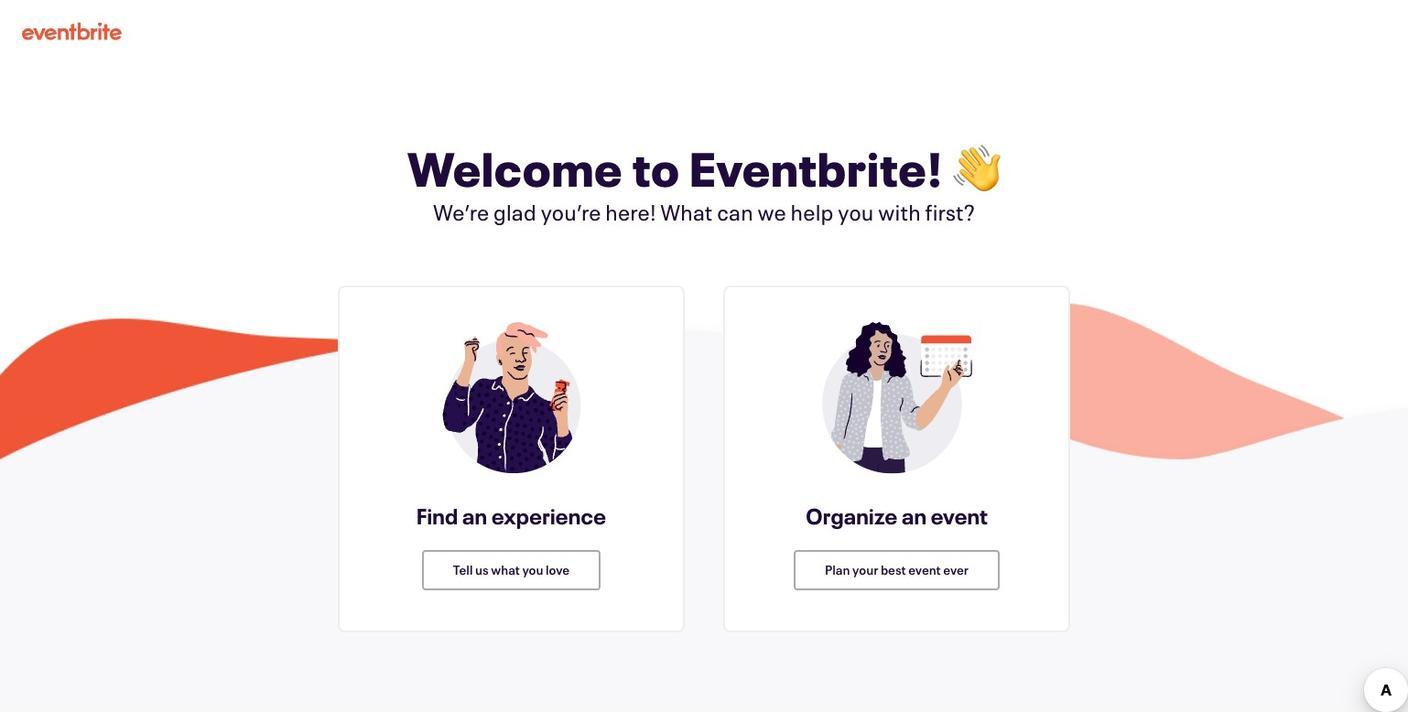 Task type: vqa. For each thing, say whether or not it's contained in the screenshot.
#Suite
no



Task type: locate. For each thing, give the bounding box(es) containing it.
eventbrite!
[[690, 137, 944, 200]]

with
[[879, 198, 921, 227]]

you left with
[[838, 198, 874, 227]]

event
[[931, 502, 988, 531], [909, 561, 941, 579]]

you
[[838, 198, 874, 227], [522, 561, 544, 579]]

1 horizontal spatial an
[[902, 502, 927, 531]]

can
[[717, 198, 754, 227]]

2 an from the left
[[902, 502, 927, 531]]

organize
[[806, 502, 898, 531]]

tell us what you love button
[[422, 550, 601, 590]]

we
[[758, 198, 787, 227]]

event left ever
[[909, 561, 941, 579]]

1 an from the left
[[463, 502, 488, 531]]

an for event
[[902, 502, 927, 531]]

welcome to eventbrite! 👋 we're glad you're here! what can we help you with first?
[[408, 137, 1002, 227]]

here!
[[606, 198, 657, 227]]

an right find
[[463, 502, 488, 531]]

tell us what you love
[[453, 561, 570, 579]]

your
[[853, 561, 879, 579]]

glad
[[494, 198, 537, 227]]

us
[[475, 561, 489, 579]]

1 horizontal spatial you
[[838, 198, 874, 227]]

an for experience
[[463, 502, 488, 531]]

0 horizontal spatial you
[[522, 561, 544, 579]]

0 vertical spatial you
[[838, 198, 874, 227]]

0 horizontal spatial an
[[463, 502, 488, 531]]

1 vertical spatial event
[[909, 561, 941, 579]]

find an experience
[[417, 502, 606, 531]]

ever
[[944, 561, 969, 579]]

you're
[[541, 198, 601, 227]]

you inside welcome to eventbrite! 👋 we're glad you're here! what can we help you with first?
[[838, 198, 874, 227]]

find
[[417, 502, 458, 531]]

love
[[546, 561, 570, 579]]

we're
[[434, 198, 489, 227]]

1 vertical spatial you
[[522, 561, 544, 579]]

an up plan your best event ever
[[902, 502, 927, 531]]

event inside button
[[909, 561, 941, 579]]

event up ever
[[931, 502, 988, 531]]

an
[[463, 502, 488, 531], [902, 502, 927, 531]]

first?
[[926, 198, 975, 227]]

you left love
[[522, 561, 544, 579]]



Task type: describe. For each thing, give the bounding box(es) containing it.
plan
[[825, 561, 851, 579]]

plan your best event ever
[[825, 561, 969, 579]]

organize an event
[[806, 502, 988, 531]]

0 vertical spatial event
[[931, 502, 988, 531]]

👋
[[953, 137, 1002, 200]]

what
[[661, 198, 713, 227]]

welcome
[[408, 137, 623, 200]]

plan your best event ever button
[[794, 550, 1000, 590]]

experience
[[492, 502, 606, 531]]

to
[[633, 137, 680, 200]]

what
[[491, 561, 520, 579]]

best
[[881, 561, 906, 579]]

tell
[[453, 561, 473, 579]]

help
[[791, 198, 834, 227]]

you inside button
[[522, 561, 544, 579]]



